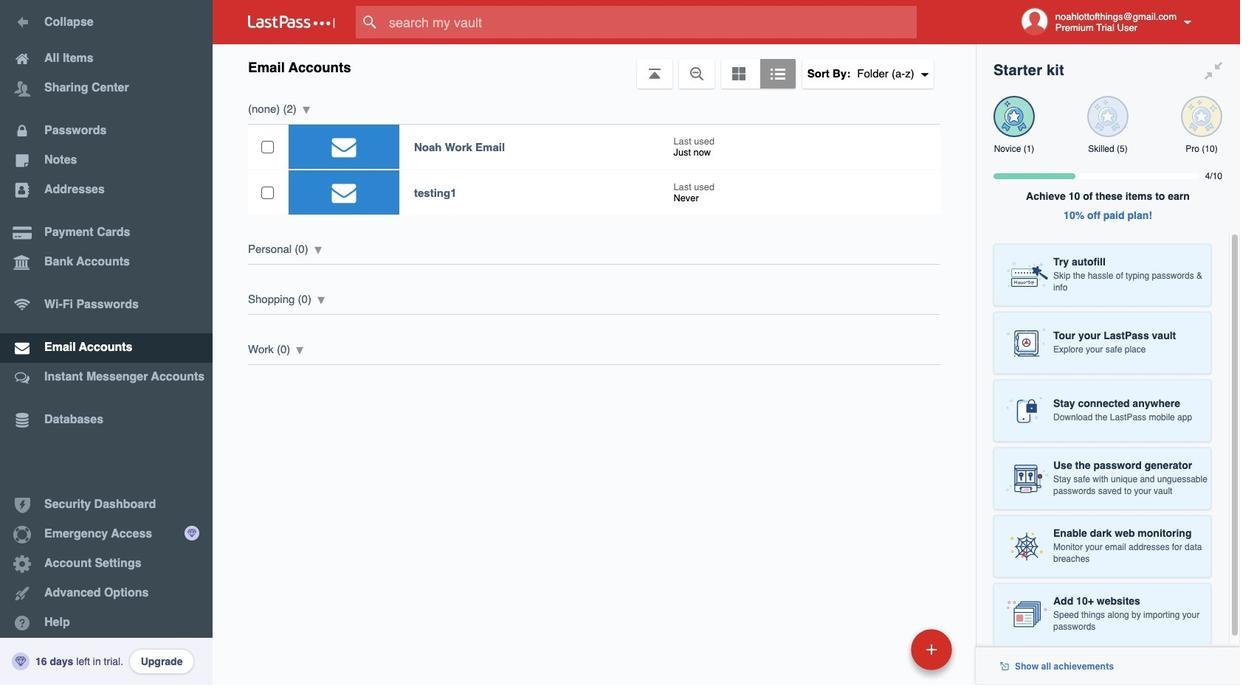 Task type: describe. For each thing, give the bounding box(es) containing it.
new item element
[[810, 629, 958, 671]]

lastpass image
[[248, 16, 335, 29]]

search my vault text field
[[356, 6, 946, 38]]



Task type: locate. For each thing, give the bounding box(es) containing it.
new item navigation
[[810, 625, 961, 686]]

Search search field
[[356, 6, 946, 38]]

vault options navigation
[[213, 44, 976, 89]]

main navigation navigation
[[0, 0, 213, 686]]



Task type: vqa. For each thing, say whether or not it's contained in the screenshot.
Vault options navigation
yes



